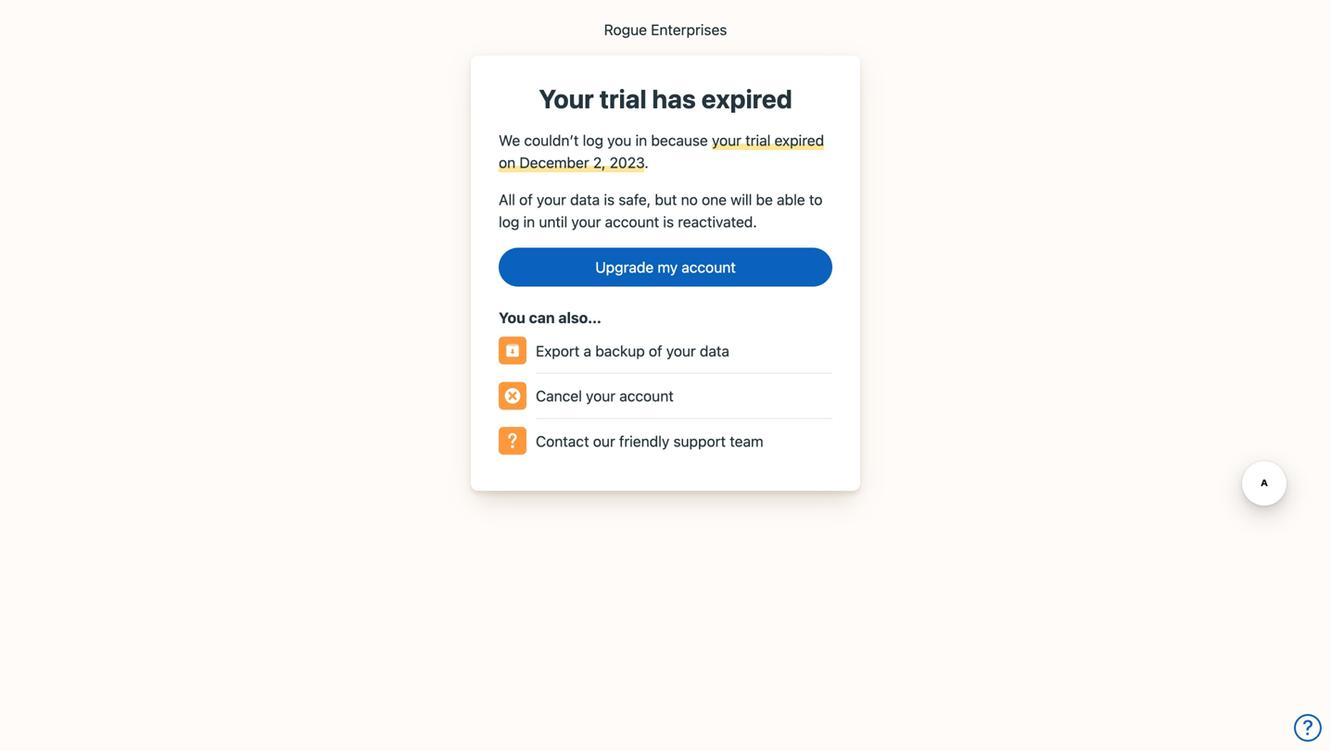Task type: locate. For each thing, give the bounding box(es) containing it.
trial for your
[[599, 83, 647, 114]]

is left safe,
[[604, 191, 615, 209]]

your up cancel your account link
[[666, 342, 696, 360]]

upgrade
[[595, 259, 654, 276]]

expired up able
[[774, 132, 824, 149]]

1 vertical spatial expired
[[774, 132, 824, 149]]

0 horizontal spatial trial
[[599, 83, 647, 114]]

export a backup of your data link
[[536, 329, 832, 374]]

1 vertical spatial data
[[700, 342, 729, 360]]

0 horizontal spatial log
[[499, 213, 519, 231]]

my
[[658, 259, 678, 276]]

in left until
[[523, 213, 535, 231]]

0 vertical spatial data
[[570, 191, 600, 209]]

account
[[605, 213, 659, 231], [682, 259, 736, 276], [619, 388, 674, 405]]

contact
[[536, 433, 589, 450]]

1 horizontal spatial log
[[583, 132, 603, 149]]

1 vertical spatial log
[[499, 213, 519, 231]]

december
[[519, 154, 589, 172]]

data inside export a backup of your data link
[[700, 342, 729, 360]]

0 horizontal spatial data
[[570, 191, 600, 209]]

data inside 'all of your data is safe, but no one will be able to log in until your account is reactivated.'
[[570, 191, 600, 209]]

0 vertical spatial of
[[519, 191, 533, 209]]

data down december 2, 2023 element
[[570, 191, 600, 209]]

expired right 'has'
[[701, 83, 792, 114]]

trial up be on the top right of page
[[745, 132, 771, 149]]

2 vertical spatial account
[[619, 388, 674, 405]]

your inside cancel your account link
[[586, 388, 616, 405]]

december 2, 2023
[[519, 154, 644, 172]]

your right cancel
[[586, 388, 616, 405]]

1 vertical spatial in
[[523, 213, 535, 231]]

enterprises
[[651, 21, 727, 38]]

couldn't
[[524, 132, 579, 149]]

account down safe,
[[605, 213, 659, 231]]

0 vertical spatial log
[[583, 132, 603, 149]]

rogue
[[604, 21, 647, 38]]

in
[[635, 132, 647, 149], [523, 213, 535, 231]]

0 horizontal spatial of
[[519, 191, 533, 209]]

in right you
[[635, 132, 647, 149]]

all of your data is safe, but no one will be able to log in until your account is reactivated.
[[499, 191, 823, 231]]

upgrade my account
[[595, 259, 736, 276]]

no
[[681, 191, 698, 209]]

of right all
[[519, 191, 533, 209]]

account up friendly
[[619, 388, 674, 405]]

your right because
[[712, 132, 742, 149]]

trial inside your trial expired on
[[745, 132, 771, 149]]

expired inside your trial expired on
[[774, 132, 824, 149]]

2023
[[610, 154, 644, 172]]

data up cancel your account link
[[700, 342, 729, 360]]

your
[[712, 132, 742, 149], [537, 191, 566, 209], [571, 213, 601, 231], [666, 342, 696, 360], [586, 388, 616, 405]]

account inside 'all of your data is safe, but no one will be able to log in until your account is reactivated.'
[[605, 213, 659, 231]]

of right backup
[[649, 342, 662, 360]]

trial
[[599, 83, 647, 114], [745, 132, 771, 149]]

expired
[[701, 83, 792, 114], [774, 132, 824, 149]]

log
[[583, 132, 603, 149], [499, 213, 519, 231]]

1 horizontal spatial in
[[635, 132, 647, 149]]

1 vertical spatial trial
[[745, 132, 771, 149]]

rogue enterprises
[[604, 21, 727, 38]]

2,
[[593, 154, 606, 172]]

your trial has expired
[[539, 83, 792, 114]]

data
[[570, 191, 600, 209], [700, 342, 729, 360]]

account inside upgrade my account link
[[682, 259, 736, 276]]

in inside 'all of your data is safe, but no one will be able to log in until your account is reactivated.'
[[523, 213, 535, 231]]

export a backup of your data
[[536, 342, 729, 360]]

1 vertical spatial of
[[649, 342, 662, 360]]

your
[[539, 83, 594, 114]]

your trial expired on
[[499, 132, 824, 172]]

a
[[584, 342, 591, 360]]

log down all
[[499, 213, 519, 231]]

trial up you
[[599, 83, 647, 114]]

our
[[593, 433, 615, 450]]

account inside cancel your account link
[[619, 388, 674, 405]]

0 vertical spatial account
[[605, 213, 659, 231]]

cancel your account link
[[536, 374, 832, 419]]

contact our friendly support team
[[536, 433, 763, 450]]

you can also…
[[499, 309, 602, 327]]

trial for your
[[745, 132, 771, 149]]

1 horizontal spatial data
[[700, 342, 729, 360]]

log inside 'all of your data is safe, but no one will be able to log in until your account is reactivated.'
[[499, 213, 519, 231]]

of
[[519, 191, 533, 209], [649, 342, 662, 360]]

is
[[604, 191, 615, 209], [663, 213, 674, 231]]

1 vertical spatial account
[[682, 259, 736, 276]]

1 horizontal spatial trial
[[745, 132, 771, 149]]

is down but at the top of page
[[663, 213, 674, 231]]

we
[[499, 132, 520, 149]]

be
[[756, 191, 773, 209]]

you
[[607, 132, 632, 149]]

0 horizontal spatial in
[[523, 213, 535, 231]]

also…
[[558, 309, 602, 327]]

cancel
[[536, 388, 582, 405]]

1 horizontal spatial of
[[649, 342, 662, 360]]

log up 2,
[[583, 132, 603, 149]]

1 horizontal spatial is
[[663, 213, 674, 231]]

0 vertical spatial is
[[604, 191, 615, 209]]

0 vertical spatial trial
[[599, 83, 647, 114]]

account right my
[[682, 259, 736, 276]]



Task type: vqa. For each thing, say whether or not it's contained in the screenshot.
Type your comment here… text field
no



Task type: describe. For each thing, give the bounding box(es) containing it.
one
[[702, 191, 727, 209]]

friendly
[[619, 433, 670, 450]]

but
[[655, 191, 677, 209]]

your right until
[[571, 213, 601, 231]]

on
[[499, 154, 516, 172]]

account for cancel your account
[[619, 388, 674, 405]]

team
[[730, 433, 763, 450]]

until
[[539, 213, 568, 231]]

because
[[651, 132, 708, 149]]

0 vertical spatial in
[[635, 132, 647, 149]]

has
[[652, 83, 696, 114]]

able
[[777, 191, 805, 209]]

export
[[536, 342, 580, 360]]

we couldn't log you in because
[[499, 132, 712, 149]]

0 vertical spatial expired
[[701, 83, 792, 114]]

will
[[731, 191, 752, 209]]

can
[[529, 309, 555, 327]]

your inside your trial expired on
[[712, 132, 742, 149]]

.
[[644, 154, 649, 172]]

december 2, 2023 element
[[519, 154, 644, 172]]

of inside 'all of your data is safe, but no one will be able to log in until your account is reactivated.'
[[519, 191, 533, 209]]

0 horizontal spatial is
[[604, 191, 615, 209]]

reactivated.
[[678, 213, 757, 231]]

you
[[499, 309, 525, 327]]

backup
[[595, 342, 645, 360]]

cancel your account
[[536, 388, 674, 405]]

contact our friendly support team link
[[536, 419, 832, 464]]

to
[[809, 191, 823, 209]]

safe,
[[618, 191, 651, 209]]

your up until
[[537, 191, 566, 209]]

1 vertical spatial is
[[663, 213, 674, 231]]

support
[[673, 433, 726, 450]]

your inside export a backup of your data link
[[666, 342, 696, 360]]

account for upgrade my account
[[682, 259, 736, 276]]

upgrade my account link
[[499, 248, 832, 287]]

all
[[499, 191, 515, 209]]



